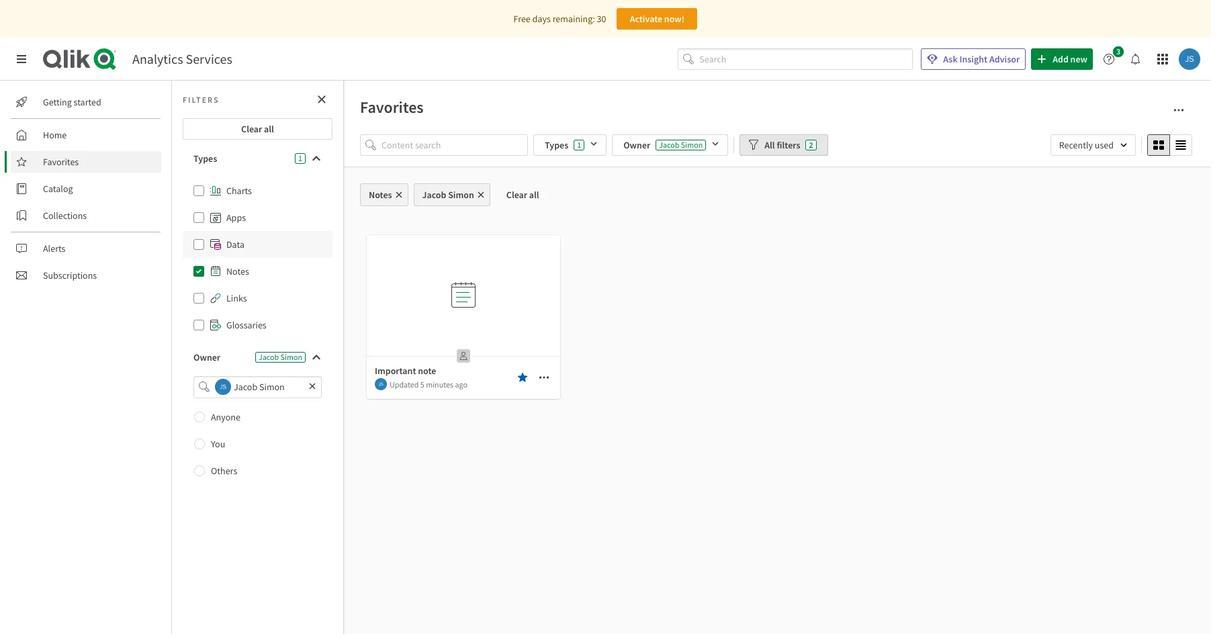 Task type: vqa. For each thing, say whether or not it's contained in the screenshot.
top LAST
no



Task type: locate. For each thing, give the bounding box(es) containing it.
1 horizontal spatial jacob simon
[[422, 189, 474, 201]]

0 vertical spatial jacob simon
[[659, 140, 703, 150]]

close sidebar menu image
[[16, 54, 27, 64]]

1 vertical spatial jacob
[[422, 189, 446, 201]]

jacob inside filters region
[[659, 140, 679, 150]]

insight
[[960, 53, 988, 65]]

1 horizontal spatial clear all button
[[496, 183, 550, 206]]

1 vertical spatial owner
[[193, 351, 220, 363]]

new
[[1070, 53, 1088, 65]]

ask
[[943, 53, 958, 65]]

0 horizontal spatial favorites
[[43, 156, 79, 168]]

1 horizontal spatial 1
[[577, 140, 581, 150]]

1 horizontal spatial jacob
[[422, 189, 446, 201]]

clear all button
[[183, 118, 333, 140], [496, 183, 550, 206]]

30
[[597, 13, 606, 25]]

activate now! link
[[617, 8, 698, 30]]

jacob simon image
[[375, 378, 387, 390]]

0 horizontal spatial 1
[[298, 153, 302, 163]]

recently used
[[1059, 139, 1114, 151]]

1 vertical spatial jacob simon
[[422, 189, 474, 201]]

1 vertical spatial simon
[[448, 189, 474, 201]]

0 horizontal spatial jacob
[[259, 352, 279, 362]]

1 horizontal spatial favorites
[[360, 97, 424, 118]]

navigation pane element
[[0, 86, 171, 292]]

jacob simon image
[[1179, 48, 1200, 70]]

subscriptions
[[43, 269, 97, 281]]

1 horizontal spatial owner
[[624, 139, 650, 151]]

0 horizontal spatial clear all button
[[183, 118, 333, 140]]

0 vertical spatial clear
[[241, 123, 262, 135]]

clear right jacob simon button
[[506, 189, 527, 201]]

1 inside filters region
[[577, 140, 581, 150]]

favorites
[[360, 97, 424, 118], [43, 156, 79, 168]]

1 vertical spatial clear
[[506, 189, 527, 201]]

0 vertical spatial types
[[545, 139, 568, 151]]

2 horizontal spatial jacob
[[659, 140, 679, 150]]

all
[[264, 123, 274, 135], [529, 189, 539, 201]]

0 vertical spatial jacob
[[659, 140, 679, 150]]

1 horizontal spatial simon
[[448, 189, 474, 201]]

clear
[[241, 123, 262, 135], [506, 189, 527, 201]]

0 vertical spatial clear all button
[[183, 118, 333, 140]]

2 horizontal spatial simon
[[681, 140, 703, 150]]

important note
[[375, 365, 436, 377]]

0 vertical spatial owner
[[624, 139, 650, 151]]

1 vertical spatial favorites
[[43, 156, 79, 168]]

0 vertical spatial simon
[[681, 140, 703, 150]]

add new button
[[1031, 48, 1093, 70]]

1 vertical spatial 1
[[298, 153, 302, 163]]

1 horizontal spatial clear all
[[506, 189, 539, 201]]

0 vertical spatial notes
[[369, 189, 392, 201]]

jacob
[[659, 140, 679, 150], [422, 189, 446, 201], [259, 352, 279, 362]]

0 vertical spatial all
[[264, 123, 274, 135]]

analytics services element
[[132, 50, 232, 67]]

2 horizontal spatial jacob simon
[[659, 140, 703, 150]]

catalog link
[[11, 178, 161, 200]]

2 vertical spatial jacob
[[259, 352, 279, 362]]

1 horizontal spatial notes
[[369, 189, 392, 201]]

alerts
[[43, 243, 65, 255]]

all filters
[[765, 139, 800, 151]]

jacob simon inside filters region
[[659, 140, 703, 150]]

free days remaining: 30
[[514, 13, 606, 25]]

0 vertical spatial 1
[[577, 140, 581, 150]]

clear all
[[241, 123, 274, 135], [506, 189, 539, 201]]

owner option group
[[183, 403, 333, 484]]

jacob simon
[[659, 140, 703, 150], [422, 189, 474, 201], [259, 352, 302, 362]]

all
[[765, 139, 775, 151]]

notes
[[369, 189, 392, 201], [226, 265, 249, 277]]

jacob inside button
[[422, 189, 446, 201]]

more actions image
[[539, 372, 549, 383]]

avatar image
[[215, 379, 231, 395]]

getting
[[43, 96, 72, 108]]

0 horizontal spatial clear all
[[241, 123, 274, 135]]

0 horizontal spatial simon
[[281, 352, 302, 362]]

updated 5 minutes ago
[[390, 379, 467, 389]]

owner
[[624, 139, 650, 151], [193, 351, 220, 363]]

owner inside filters region
[[624, 139, 650, 151]]

clear all for bottom clear all button
[[506, 189, 539, 201]]

ago
[[455, 379, 467, 389]]

ask insight advisor
[[943, 53, 1020, 65]]

important
[[375, 365, 416, 377]]

Content search text field
[[382, 134, 528, 156]]

Recently used field
[[1050, 134, 1136, 156]]

remaining:
[[553, 13, 595, 25]]

charts
[[226, 185, 252, 197]]

1 vertical spatial all
[[529, 189, 539, 201]]

0 horizontal spatial jacob simon
[[259, 352, 302, 362]]

0 horizontal spatial clear
[[241, 123, 262, 135]]

0 horizontal spatial types
[[193, 152, 217, 165]]

types
[[545, 139, 568, 151], [193, 152, 217, 165]]

0 horizontal spatial notes
[[226, 265, 249, 277]]

filters
[[777, 139, 800, 151]]

alerts link
[[11, 238, 161, 259]]

getting started
[[43, 96, 101, 108]]

getting started link
[[11, 91, 161, 113]]

analytics services
[[132, 50, 232, 67]]

notes inside the notes button
[[369, 189, 392, 201]]

None field
[[183, 376, 333, 398]]

minutes
[[426, 379, 453, 389]]

glossaries
[[226, 319, 266, 331]]

1 horizontal spatial all
[[529, 189, 539, 201]]

simon
[[681, 140, 703, 150], [448, 189, 474, 201], [281, 352, 302, 362]]

0 vertical spatial favorites
[[360, 97, 424, 118]]

1 horizontal spatial types
[[545, 139, 568, 151]]

2 vertical spatial simon
[[281, 352, 302, 362]]

1 vertical spatial clear all
[[506, 189, 539, 201]]

activate now!
[[630, 13, 685, 25]]

0 vertical spatial clear all
[[241, 123, 274, 135]]

apps
[[226, 212, 246, 224]]

subscriptions link
[[11, 265, 161, 286]]

None text field
[[231, 376, 306, 398]]

1
[[577, 140, 581, 150], [298, 153, 302, 163]]

1 horizontal spatial clear
[[506, 189, 527, 201]]

analytics
[[132, 50, 183, 67]]

started
[[74, 96, 101, 108]]

clear up charts
[[241, 123, 262, 135]]

0 horizontal spatial all
[[264, 123, 274, 135]]



Task type: describe. For each thing, give the bounding box(es) containing it.
searchbar element
[[678, 48, 913, 70]]

now!
[[664, 13, 685, 25]]

more actions image
[[1174, 105, 1184, 116]]

clear all for the topmost clear all button
[[241, 123, 274, 135]]

3 button
[[1098, 46, 1128, 70]]

remove from favorites image
[[517, 372, 528, 383]]

add
[[1053, 53, 1069, 65]]

Search text field
[[699, 48, 913, 70]]

types inside filters region
[[545, 139, 568, 151]]

others
[[211, 465, 237, 477]]

0 horizontal spatial owner
[[193, 351, 220, 363]]

favorites inside navigation pane element
[[43, 156, 79, 168]]

activate
[[630, 13, 662, 25]]

1 vertical spatial types
[[193, 152, 217, 165]]

simon inside button
[[448, 189, 474, 201]]

data
[[226, 238, 244, 251]]

collections link
[[11, 205, 161, 226]]

all for bottom clear all button
[[529, 189, 539, 201]]

5
[[420, 379, 424, 389]]

you
[[211, 438, 225, 450]]

anyone
[[211, 411, 240, 423]]

updated
[[390, 379, 419, 389]]

links
[[226, 292, 247, 304]]

ask insight advisor button
[[921, 48, 1026, 70]]

all for the topmost clear all button
[[264, 123, 274, 135]]

catalog
[[43, 183, 73, 195]]

collections
[[43, 210, 87, 222]]

used
[[1095, 139, 1114, 151]]

jacob simon inside button
[[422, 189, 474, 201]]

advisor
[[989, 53, 1020, 65]]

clear for bottom clear all button
[[506, 189, 527, 201]]

home link
[[11, 124, 161, 146]]

3
[[1116, 46, 1121, 56]]

2
[[809, 140, 813, 150]]

filters
[[183, 94, 219, 104]]

switch view group
[[1147, 134, 1192, 156]]

personal element
[[453, 345, 474, 367]]

clear for the topmost clear all button
[[241, 123, 262, 135]]

note
[[418, 365, 436, 377]]

1 vertical spatial notes
[[226, 265, 249, 277]]

services
[[186, 50, 232, 67]]

jacob simon element
[[375, 378, 387, 390]]

jacob simon button
[[413, 183, 490, 206]]

days
[[532, 13, 551, 25]]

free
[[514, 13, 531, 25]]

favorites link
[[11, 151, 161, 173]]

notes button
[[360, 183, 408, 206]]

add new
[[1053, 53, 1088, 65]]

1 vertical spatial clear all button
[[496, 183, 550, 206]]

simon inside filters region
[[681, 140, 703, 150]]

filters region
[[360, 132, 1195, 159]]

2 vertical spatial jacob simon
[[259, 352, 302, 362]]

home
[[43, 129, 67, 141]]

recently
[[1059, 139, 1093, 151]]



